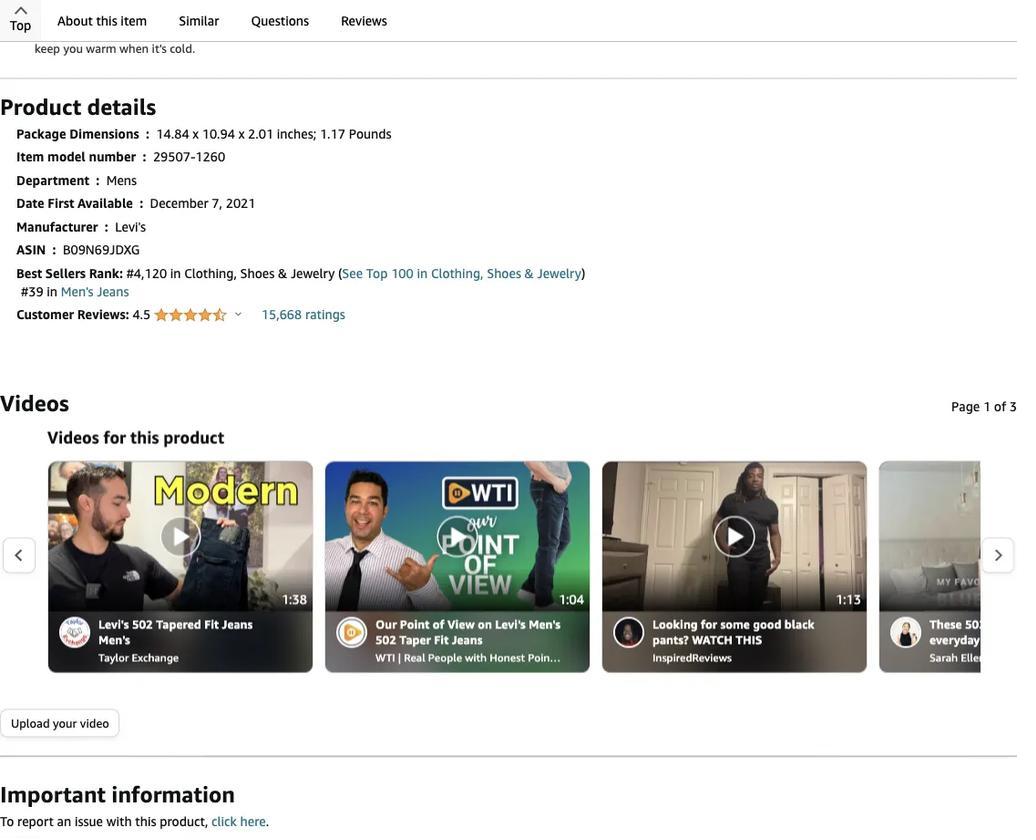 Task type: describe. For each thing, give the bounding box(es) containing it.
2 horizontal spatial in
[[417, 266, 428, 281]]

jeans inside the product details package dimensions                                     ‏                                         :                                     ‎ 14.84 x 10.94 x 2.01 inches; 1.17 pounds item model number                                     ‏                                         :                                     ‎ 29507-1260 department                                     ‏                                         :                                     ‎ mens date first available                                     ‏                                         :                                     ‎ december 7, 2021 manufacturer                                     ‏                                         :                                     ‎ levi's asin                                     ‏                                         :                                     ‎ b09n69jdxg best sellers rank: #4,120 in clothing, shoes & jewelry ( see top 100 in clothing, shoes & jewelry ) #39 in men's jeans
[[97, 284, 129, 299]]

videos for this product list
[[36, 426, 1018, 774]]

dimensions
[[69, 126, 139, 141]]

this inside important information to report an issue with this product, click here .
[[135, 813, 156, 829]]

taylor
[[99, 651, 129, 664]]

are
[[995, 617, 1013, 631]]

1 x from the left
[[193, 126, 199, 141]]

)
[[582, 266, 586, 281]]

men's inside the our point of view on levi's men's 502 taper fit jeans wti | real people with honest point of views
[[529, 617, 561, 631]]

reviews
[[341, 13, 388, 28]]

502 inside the our point of view on levi's men's 502 taper fit jeans wti | real people with honest point of views
[[376, 633, 397, 647]]

1 every from the left
[[133, 27, 162, 41]]

page 1 of
[[952, 398, 1010, 413]]

extra
[[249, 27, 276, 41]]

2 x from the left
[[239, 126, 245, 141]]

videos for this product
[[47, 427, 224, 447]]

7,
[[212, 196, 223, 211]]

502s
[[966, 617, 992, 631]]

refined,
[[390, 27, 431, 41]]

information
[[112, 781, 235, 807]]

upload your video
[[11, 716, 109, 730]]

your
[[53, 716, 77, 730]]

you
[[63, 41, 83, 55]]

‎ down available
[[112, 219, 112, 234]]

comfort.
[[330, 27, 376, 41]]

department
[[16, 173, 89, 188]]

‏ right number
[[139, 149, 139, 164]]

1:13
[[836, 592, 862, 607]]

some
[[721, 617, 751, 631]]

levi's inside levi's 502 tapered fit jeans men's taylor exchange
[[99, 617, 129, 631]]

100
[[391, 266, 414, 281]]

4.5
[[133, 307, 154, 322]]

to
[[0, 813, 14, 829]]

fibers
[[859, 27, 889, 41]]

product details package dimensions                                     ‏                                         :                                     ‎ 14.84 x 10.94 x 2.01 inches; 1.17 pounds item model number                                     ‏                                         :                                     ‎ 29507-1260 department                                     ‏                                         :                                     ‎ mens date first available                                     ‏                                         :                                     ‎ december 7, 2021 manufacturer                                     ‏                                         :                                     ‎ levi's asin                                     ‏                                         :                                     ‎ b09n69jdxg best sellers rank: #4,120 in clothing, shoes & jewelry ( see top 100 in clothing, shoes & jewelry ) #39 in men's jeans
[[0, 93, 586, 299]]

exchange
[[132, 651, 179, 664]]

2 shoes from the left
[[487, 266, 522, 281]]

fit inside levi's 502 tapered fit jeans men's taylor exchange
[[204, 617, 219, 631]]

1 a from the left
[[35, 27, 42, 41]]

woven
[[892, 27, 927, 41]]

: left mens
[[96, 173, 100, 188]]

for right room on the left top
[[311, 27, 327, 41]]

0 horizontal spatial point
[[400, 617, 430, 631]]

b09n69jdxg
[[63, 242, 140, 257]]

‎ left 14.84
[[153, 126, 153, 141]]

when
[[119, 41, 149, 55]]

people
[[428, 651, 462, 664]]

technology:
[[738, 27, 803, 41]]

1 & from the left
[[278, 266, 288, 281]]

2.01
[[248, 126, 274, 141]]

0 horizontal spatial top
[[10, 18, 31, 33]]

package
[[16, 126, 66, 141]]

|
[[398, 651, 401, 664]]

rank:
[[89, 266, 123, 281]]

a classic taper for every day. made with extra room for comfort. a refined, modern alternative to straight jeans. made with + warm technology: insulated fibers woven into every inch keep you warm when it's cold.
[[35, 27, 1010, 55]]

real
[[404, 651, 426, 664]]

1:13 text field
[[831, 587, 867, 611]]

1:04
[[559, 592, 585, 607]]

jeans inside levi's 502 tapered fit jeans men's taylor exchange
[[222, 617, 253, 631]]

pants?
[[653, 633, 689, 647]]

warm
[[86, 41, 116, 55]]

jeans inside the our point of view on levi's men's 502 taper fit jeans wti | real people with honest point of views
[[452, 633, 483, 647]]

important
[[0, 781, 106, 807]]

0 vertical spatial this
[[96, 13, 117, 28]]

view
[[448, 617, 475, 631]]

levi's inside the product details package dimensions                                     ‏                                         :                                     ‎ 14.84 x 10.94 x 2.01 inches; 1.17 pounds item model number                                     ‏                                         :                                     ‎ 29507-1260 department                                     ‏                                         :                                     ‎ mens date first available                                     ‏                                         :                                     ‎ december 7, 2021 manufacturer                                     ‏                                         :                                     ‎ levi's asin                                     ‏                                         :                                     ‎ b09n69jdxg best sellers rank: #4,120 in clothing, shoes & jewelry ( see top 100 in clothing, shoes & jewelry ) #39 in men's jeans
[[115, 219, 146, 234]]

‎ left 29507-
[[150, 149, 150, 164]]

taper
[[82, 27, 111, 41]]

: left 29507-
[[143, 149, 146, 164]]

1260
[[196, 149, 225, 164]]

classic
[[45, 27, 79, 41]]

1:38
[[282, 592, 307, 607]]

1:38 text field
[[276, 587, 313, 611]]

#39
[[21, 284, 43, 299]]

ratings
[[306, 307, 346, 322]]

alternative
[[480, 27, 538, 41]]

straight
[[555, 27, 597, 41]]

date
[[16, 196, 44, 211]]

warm
[[703, 27, 735, 41]]

about this item
[[57, 13, 147, 28]]

see top 100 in clothing, shoes & jewelry link
[[342, 266, 582, 281]]

1 vertical spatial point
[[528, 651, 554, 664]]

inspiredreviews
[[653, 651, 732, 664]]

click
[[212, 813, 237, 829]]

‏ right asin
[[49, 242, 49, 257]]

this
[[736, 633, 763, 647]]

number
[[89, 149, 136, 164]]

15,668 ratings link
[[262, 307, 346, 322]]

‏ down mens
[[136, 196, 136, 211]]

1
[[984, 398, 992, 413]]

videos element
[[0, 388, 1018, 417]]

previous image
[[14, 549, 24, 562]]

levi's 502 tapered fit jeans men's taylor exchange
[[99, 617, 253, 664]]

men's inside the product details package dimensions                                     ‏                                         :                                     ‎ 14.84 x 10.94 x 2.01 inches; 1.17 pounds item model number                                     ‏                                         :                                     ‎ 29507-1260 department                                     ‏                                         :                                     ‎ mens date first available                                     ‏                                         :                                     ‎ december 7, 2021 manufacturer                                     ‏                                         :                                     ‎ levi's asin                                     ‏                                         :                                     ‎ b09n69jdxg best sellers rank: #4,120 in clothing, shoes & jewelry ( see top 100 in clothing, shoes & jewelry ) #39 in men's jeans
[[61, 284, 94, 299]]

(
[[338, 266, 342, 281]]

upload
[[11, 716, 50, 730]]

to
[[541, 27, 552, 41]]

4.5 button
[[133, 307, 242, 324]]

2 & from the left
[[525, 266, 534, 281]]

2021
[[226, 196, 256, 211]]

looking
[[653, 617, 698, 631]]

tapered
[[156, 617, 201, 631]]

watch
[[692, 633, 733, 647]]

these
[[930, 617, 963, 631]]

0 horizontal spatial in
[[47, 284, 58, 299]]

pounds
[[349, 126, 392, 141]]

customer
[[16, 307, 74, 322]]

looking for some good black pants? watch this inspiredreviews
[[653, 617, 815, 664]]

first
[[48, 196, 74, 211]]

levi's inside the our point of view on levi's men's 502 taper fit jeans wti | real people with honest point of views
[[496, 617, 526, 631]]

insulated
[[806, 27, 856, 41]]

2 a from the left
[[380, 27, 387, 41]]



Task type: locate. For each thing, give the bounding box(es) containing it.
1 vertical spatial jeans
[[222, 617, 253, 631]]

of for 1
[[995, 398, 1007, 413]]

1 horizontal spatial jewelry
[[538, 266, 582, 281]]

0 vertical spatial point
[[400, 617, 430, 631]]

0 horizontal spatial clothing,
[[184, 266, 237, 281]]

day.
[[165, 27, 187, 41]]

keep
[[35, 41, 60, 55]]

jewelry
[[291, 266, 335, 281], [538, 266, 582, 281]]

1 horizontal spatial shoes
[[487, 266, 522, 281]]

item
[[121, 13, 147, 28]]

0 horizontal spatial jeans
[[97, 284, 129, 299]]

0 vertical spatial men's
[[61, 284, 94, 299]]

fit up people
[[434, 633, 449, 647]]

a left classic at top left
[[35, 27, 42, 41]]

Sarah Ellen Randa text field
[[930, 648, 1018, 666]]

10.94
[[202, 126, 235, 141]]

this inside 'list'
[[131, 427, 159, 447]]

a left refined,
[[380, 27, 387, 41]]

0 horizontal spatial shoes
[[240, 266, 275, 281]]

0 vertical spatial fit
[[204, 617, 219, 631]]

502
[[132, 617, 153, 631], [376, 633, 397, 647]]

14.84
[[156, 126, 189, 141]]

502 inside levi's 502 tapered fit jeans men's taylor exchange
[[132, 617, 153, 631]]

jeans up taylor exchange 'text box'
[[222, 617, 253, 631]]

502 up exchange
[[132, 617, 153, 631]]

made right day.
[[190, 27, 219, 41]]

& left )
[[525, 266, 534, 281]]

for right the taper
[[114, 27, 130, 41]]

2 horizontal spatial men's
[[529, 617, 561, 631]]

this left item at the left top
[[96, 13, 117, 28]]

‏ up available
[[93, 173, 93, 188]]

men's down sellers on the top left of page
[[61, 284, 94, 299]]

‎ down manufacturer
[[59, 242, 59, 257]]

2 vertical spatial men's
[[99, 633, 130, 647]]

2 made from the left
[[634, 27, 663, 41]]

0 horizontal spatial &
[[278, 266, 288, 281]]

Taylor Exchange text field
[[99, 648, 285, 666]]

video widget card image
[[880, 462, 1018, 611]]

of for point
[[433, 617, 445, 631]]

1 made from the left
[[190, 27, 219, 41]]

videos for videos for this product
[[47, 427, 99, 447]]

1 horizontal spatial of
[[995, 398, 1007, 413]]

details
[[87, 93, 156, 120]]

jeans.
[[600, 27, 631, 41]]

honest
[[490, 651, 525, 664]]

this left product,
[[135, 813, 156, 829]]

: down available
[[105, 219, 108, 234]]

1 horizontal spatial point
[[528, 651, 554, 664]]

for
[[114, 27, 130, 41], [311, 27, 327, 41], [103, 427, 126, 447], [701, 617, 718, 631]]

0 vertical spatial top
[[10, 18, 31, 33]]

1 vertical spatial of
[[433, 617, 445, 631]]

upload your video link
[[1, 710, 118, 736]]

shoes left )
[[487, 266, 522, 281]]

:
[[146, 126, 150, 141], [143, 149, 146, 164], [96, 173, 100, 188], [140, 196, 143, 211], [105, 219, 108, 234], [53, 242, 56, 257]]

jeans down view
[[452, 633, 483, 647]]

with left extra
[[222, 27, 246, 41]]

of right 1
[[995, 398, 1007, 413]]

1 horizontal spatial jeans
[[222, 617, 253, 631]]

for up watch
[[701, 617, 718, 631]]

‎ left mens
[[103, 173, 103, 188]]

1 vertical spatial men's
[[529, 617, 561, 631]]

with inside the our point of view on levi's men's 502 taper fit jeans wti | real people with honest point of views
[[465, 651, 487, 664]]

made
[[190, 27, 219, 41], [634, 27, 663, 41]]

here
[[240, 813, 266, 829]]

our
[[376, 617, 397, 631]]

every
[[133, 27, 162, 41], [955, 27, 984, 41]]

of inside videos element
[[995, 398, 1007, 413]]

1 vertical spatial videos
[[47, 427, 99, 447]]

2 horizontal spatial jeans
[[452, 633, 483, 647]]

0 horizontal spatial 502
[[132, 617, 153, 631]]

‏
[[143, 126, 143, 141], [139, 149, 139, 164], [93, 173, 93, 188], [136, 196, 136, 211], [101, 219, 101, 234], [49, 242, 49, 257]]

1 vertical spatial this
[[131, 427, 159, 447]]

for inside looking for some good black pants? watch this inspiredreviews
[[701, 617, 718, 631]]

fit inside the our point of view on levi's men's 502 taper fit jeans wti | real people with honest point of views
[[434, 633, 449, 647]]

1 horizontal spatial every
[[955, 27, 984, 41]]

clothing, up 4.5 button
[[184, 266, 237, 281]]

black
[[785, 617, 815, 631]]

0 vertical spatial of
[[995, 398, 1007, 413]]

1 horizontal spatial in
[[170, 266, 181, 281]]

top right see
[[366, 266, 388, 281]]

with left +
[[666, 27, 690, 41]]

with right people
[[465, 651, 487, 664]]

ellen
[[962, 651, 986, 664]]

1 shoes from the left
[[240, 266, 275, 281]]

: left 14.84
[[146, 126, 150, 141]]

manufacturer
[[16, 219, 98, 234]]

of left view
[[433, 617, 445, 631]]

15,668 ratings
[[262, 307, 346, 322]]

model
[[47, 149, 86, 164]]

made right jeans.
[[634, 27, 663, 41]]

x left "2.01"
[[239, 126, 245, 141]]

clothing, right 100
[[431, 266, 484, 281]]

click here link
[[212, 813, 266, 829]]

into
[[930, 27, 952, 41]]

1:04 text field
[[554, 587, 590, 611]]

0 vertical spatial videos
[[0, 389, 69, 416]]

shoes up popover image
[[240, 266, 275, 281]]

0 horizontal spatial a
[[35, 27, 42, 41]]

: right asin
[[53, 242, 56, 257]]

1 horizontal spatial &
[[525, 266, 534, 281]]

#4,120
[[126, 266, 167, 281]]

0 horizontal spatial jewelry
[[291, 266, 335, 281]]

modern
[[434, 27, 477, 41]]

0 horizontal spatial every
[[133, 27, 162, 41]]

taper
[[400, 633, 431, 647]]

1 vertical spatial fit
[[434, 633, 449, 647]]

videos
[[0, 389, 69, 416], [47, 427, 99, 447]]

2 every from the left
[[955, 27, 984, 41]]

video
[[80, 716, 109, 730]]

InspiredReviews text field
[[653, 648, 840, 666]]

1 horizontal spatial men's
[[99, 633, 130, 647]]

every left day.
[[133, 27, 162, 41]]

with inside important information to report an issue with this product, click here .
[[106, 813, 132, 829]]

shoes
[[240, 266, 275, 281], [487, 266, 522, 281]]

1 horizontal spatial 502
[[376, 633, 397, 647]]

men's inside levi's 502 tapered fit jeans men's taylor exchange
[[99, 633, 130, 647]]

every right into
[[955, 27, 984, 41]]

popover image
[[235, 312, 242, 316]]

point up 'taper'
[[400, 617, 430, 631]]

0 horizontal spatial of
[[433, 617, 445, 631]]

jeans down rank:
[[97, 284, 129, 299]]

1 horizontal spatial a
[[380, 27, 387, 41]]

this left the product at the left bottom
[[131, 427, 159, 447]]

fit right tapered
[[204, 617, 219, 631]]

these 502s are m sarah ellen randa
[[930, 617, 1018, 664]]

issue
[[75, 813, 103, 829]]

clothing,
[[184, 266, 237, 281], [431, 266, 484, 281]]

502 down our
[[376, 633, 397, 647]]

for left the product at the left bottom
[[103, 427, 126, 447]]

1.17
[[320, 126, 346, 141]]

similar
[[179, 13, 219, 28]]

1 vertical spatial 502
[[376, 633, 397, 647]]

1 jewelry from the left
[[291, 266, 335, 281]]

good
[[754, 617, 782, 631]]

room
[[280, 27, 308, 41]]

men's up the taylor
[[99, 633, 130, 647]]

: right available
[[140, 196, 143, 211]]

in right 100
[[417, 266, 428, 281]]

wti
[[376, 651, 396, 664]]

‏ up b09n69jdxg
[[101, 219, 101, 234]]

1 horizontal spatial made
[[634, 27, 663, 41]]

of inside the our point of view on levi's men's 502 taper fit jeans wti | real people with honest point of views
[[433, 617, 445, 631]]

reviews:
[[77, 307, 129, 322]]

WTI | Real People with Honest Point Of Views text field
[[376, 648, 602, 666]]

with right the issue at the bottom left
[[106, 813, 132, 829]]

videos for videos
[[0, 389, 69, 416]]

top inside the product details package dimensions                                     ‏                                         :                                     ‎ 14.84 x 10.94 x 2.01 inches; 1.17 pounds item model number                                     ‏                                         :                                     ‎ 29507-1260 department                                     ‏                                         :                                     ‎ mens date first available                                     ‏                                         :                                     ‎ december 7, 2021 manufacturer                                     ‏                                         :                                     ‎ levi's asin                                     ‏                                         :                                     ‎ b09n69jdxg best sellers rank: #4,120 in clothing, shoes & jewelry ( see top 100 in clothing, shoes & jewelry ) #39 in men's jeans
[[366, 266, 388, 281]]

1 vertical spatial top
[[366, 266, 388, 281]]

0 horizontal spatial x
[[193, 126, 199, 141]]

asin
[[16, 242, 46, 257]]

0 vertical spatial 502
[[132, 617, 153, 631]]

top left classic at top left
[[10, 18, 31, 33]]

0 vertical spatial jeans
[[97, 284, 129, 299]]

our point of view on levi's men's 502 taper fit jeans wti | real people with honest point of views
[[376, 617, 602, 664]]

randa
[[989, 651, 1018, 664]]

2 vertical spatial this
[[135, 813, 156, 829]]

‎ left 'december'
[[147, 196, 147, 211]]

2 clothing, from the left
[[431, 266, 484, 281]]

+
[[693, 27, 700, 41]]

0 horizontal spatial made
[[190, 27, 219, 41]]

this
[[96, 13, 117, 28], [131, 427, 159, 447], [135, 813, 156, 829]]

in right #39
[[47, 284, 58, 299]]

1 horizontal spatial top
[[366, 266, 388, 281]]

1 horizontal spatial clothing,
[[431, 266, 484, 281]]

levi's up the taylor
[[99, 617, 129, 631]]

of
[[557, 651, 570, 664]]

december
[[150, 196, 209, 211]]

inches;
[[277, 126, 317, 141]]

next image
[[994, 549, 1004, 562]]

about
[[57, 13, 93, 28]]

an
[[57, 813, 71, 829]]

it's
[[152, 41, 167, 55]]

in
[[170, 266, 181, 281], [417, 266, 428, 281], [47, 284, 58, 299]]

page
[[952, 398, 981, 413]]

0 horizontal spatial men's
[[61, 284, 94, 299]]

2 vertical spatial jeans
[[452, 633, 483, 647]]

cold.
[[170, 41, 195, 55]]

product,
[[160, 813, 208, 829]]

in right #4,120
[[170, 266, 181, 281]]

1 horizontal spatial fit
[[434, 633, 449, 647]]

men's down 1:04
[[529, 617, 561, 631]]

x left 10.94
[[193, 126, 199, 141]]

sarah
[[930, 651, 959, 664]]

2 jewelry from the left
[[538, 266, 582, 281]]

1 clothing, from the left
[[184, 266, 237, 281]]

on
[[478, 617, 492, 631]]

&
[[278, 266, 288, 281], [525, 266, 534, 281]]

jeans
[[97, 284, 129, 299], [222, 617, 253, 631], [452, 633, 483, 647]]

item
[[16, 149, 44, 164]]

& up the '15,668'
[[278, 266, 288, 281]]

point left the of
[[528, 651, 554, 664]]

1 horizontal spatial x
[[239, 126, 245, 141]]

levi's right on
[[496, 617, 526, 631]]

0 horizontal spatial fit
[[204, 617, 219, 631]]

‏ left 14.84
[[143, 126, 143, 141]]

men's jeans link
[[61, 284, 129, 299]]

x
[[193, 126, 199, 141], [239, 126, 245, 141]]

see
[[342, 266, 363, 281]]

levi's down available
[[115, 219, 146, 234]]

best
[[16, 266, 42, 281]]

videos inside 'list'
[[47, 427, 99, 447]]



Task type: vqa. For each thing, say whether or not it's contained in the screenshot.
Upload Your Video link
yes



